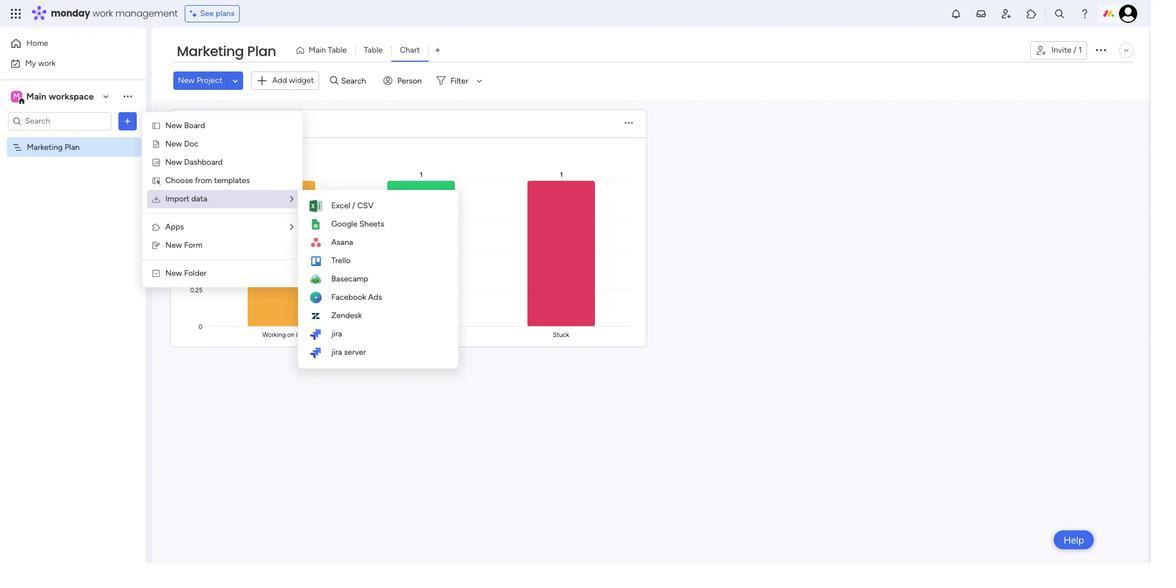 Task type: vqa. For each thing, say whether or not it's contained in the screenshot.
Import data
yes



Task type: locate. For each thing, give the bounding box(es) containing it.
main inside workspace selection 'element'
[[26, 91, 46, 102]]

work right my
[[38, 58, 56, 68]]

marketing plan list box
[[0, 135, 146, 311]]

data
[[191, 194, 207, 204]]

1 horizontal spatial plan
[[247, 42, 276, 61]]

server
[[344, 347, 366, 357]]

workspace
[[49, 91, 94, 102]]

new
[[178, 76, 195, 85], [165, 121, 182, 131], [165, 139, 182, 149], [165, 157, 182, 167], [165, 240, 182, 250], [165, 268, 182, 278]]

person button
[[379, 72, 429, 90]]

new left project
[[178, 76, 195, 85]]

1 vertical spatial marketing plan
[[27, 142, 80, 152]]

csv
[[357, 201, 374, 211]]

chart up the doc at the top of the page
[[188, 116, 218, 131]]

table button
[[355, 41, 391, 60]]

james peterson image
[[1120, 5, 1138, 23]]

1 vertical spatial marketing
[[27, 142, 63, 152]]

marketing plan
[[177, 42, 276, 61], [27, 142, 80, 152]]

table up the search field
[[364, 45, 383, 55]]

Marketing Plan field
[[174, 42, 279, 61]]

work inside button
[[38, 58, 56, 68]]

1 vertical spatial work
[[38, 58, 56, 68]]

0 vertical spatial plan
[[247, 42, 276, 61]]

plan inside field
[[247, 42, 276, 61]]

service icon image
[[152, 140, 161, 149]]

1 vertical spatial /
[[352, 201, 355, 211]]

work right monday at the top left
[[92, 7, 113, 20]]

/ for invite
[[1074, 45, 1077, 55]]

0 horizontal spatial work
[[38, 58, 56, 68]]

new right form icon
[[165, 240, 182, 250]]

choose from templates image
[[152, 176, 161, 185]]

Search in workspace field
[[24, 114, 96, 128]]

form image
[[152, 241, 161, 250]]

1 horizontal spatial work
[[92, 7, 113, 20]]

excel / csv
[[331, 201, 374, 211]]

main workspace
[[26, 91, 94, 102]]

0 vertical spatial main
[[309, 45, 326, 55]]

marketing up project
[[177, 42, 244, 61]]

0 horizontal spatial /
[[352, 201, 355, 211]]

ads
[[368, 292, 382, 302]]

work
[[92, 7, 113, 20], [38, 58, 56, 68]]

new project button
[[173, 72, 227, 90]]

menu
[[143, 112, 303, 287]]

new folder
[[165, 268, 207, 278]]

0 vertical spatial chart
[[400, 45, 420, 55]]

1 horizontal spatial table
[[364, 45, 383, 55]]

0 vertical spatial jira
[[331, 329, 342, 339]]

import data image
[[152, 195, 161, 204]]

table
[[328, 45, 347, 55], [364, 45, 383, 55]]

chart
[[400, 45, 420, 55], [188, 116, 218, 131]]

filter button
[[432, 72, 486, 90]]

new for new doc
[[165, 139, 182, 149]]

project
[[197, 76, 223, 85]]

2 jira from the top
[[331, 347, 342, 357]]

invite members image
[[1001, 8, 1013, 19]]

work for my
[[38, 58, 56, 68]]

new form
[[165, 240, 203, 250]]

jira down zendesk
[[331, 329, 342, 339]]

new for new project
[[178, 76, 195, 85]]

jira server
[[331, 347, 366, 357]]

select product image
[[10, 8, 22, 19]]

work for monday
[[92, 7, 113, 20]]

0 horizontal spatial apps image
[[152, 223, 161, 232]]

new right new board icon
[[165, 121, 182, 131]]

my work button
[[7, 54, 123, 72]]

options image
[[1094, 43, 1108, 57]]

1 horizontal spatial main
[[309, 45, 326, 55]]

choose from templates
[[165, 176, 250, 185]]

apps image up form icon
[[152, 223, 161, 232]]

chart left add view image
[[400, 45, 420, 55]]

templates
[[214, 176, 250, 185]]

0 horizontal spatial plan
[[65, 142, 80, 152]]

plan inside list box
[[65, 142, 80, 152]]

asana
[[331, 238, 353, 247]]

0 vertical spatial work
[[92, 7, 113, 20]]

marketing
[[177, 42, 244, 61], [27, 142, 63, 152]]

0 vertical spatial marketing
[[177, 42, 244, 61]]

/ inside button
[[1074, 45, 1077, 55]]

invite / 1
[[1052, 45, 1082, 55]]

new dashboard image
[[152, 158, 161, 167]]

chart main content
[[152, 100, 1152, 563]]

1 horizontal spatial apps image
[[1026, 8, 1038, 19]]

new right new folder image at the left of the page
[[165, 268, 182, 278]]

0 vertical spatial /
[[1074, 45, 1077, 55]]

m
[[13, 91, 20, 101]]

list arrow image
[[290, 223, 294, 231]]

add view image
[[436, 46, 440, 55]]

main up widget
[[309, 45, 326, 55]]

1 vertical spatial main
[[26, 91, 46, 102]]

marketing down search in workspace field
[[27, 142, 63, 152]]

form
[[184, 240, 203, 250]]

v2 search image
[[330, 74, 338, 87]]

main table
[[309, 45, 347, 55]]

0 horizontal spatial table
[[328, 45, 347, 55]]

new right the service icon
[[165, 139, 182, 149]]

apps image
[[1026, 8, 1038, 19], [152, 223, 161, 232]]

plan up add
[[247, 42, 276, 61]]

apps image right invite members image
[[1026, 8, 1038, 19]]

1 vertical spatial chart
[[188, 116, 218, 131]]

google sheets
[[331, 219, 385, 229]]

table up v2 search image on the left of page
[[328, 45, 347, 55]]

chart inside button
[[400, 45, 420, 55]]

0 vertical spatial apps image
[[1026, 8, 1038, 19]]

marketing plan inside field
[[177, 42, 276, 61]]

1 horizontal spatial chart
[[400, 45, 420, 55]]

menu containing new board
[[143, 112, 303, 287]]

1 horizontal spatial /
[[1074, 45, 1077, 55]]

1 horizontal spatial marketing
[[177, 42, 244, 61]]

new for new dashboard
[[165, 157, 182, 167]]

/ left 1
[[1074, 45, 1077, 55]]

1 horizontal spatial marketing plan
[[177, 42, 276, 61]]

0 horizontal spatial marketing plan
[[27, 142, 80, 152]]

1 vertical spatial jira
[[331, 347, 342, 357]]

0 vertical spatial marketing plan
[[177, 42, 276, 61]]

new right new dashboard icon
[[165, 157, 182, 167]]

0 horizontal spatial marketing
[[27, 142, 63, 152]]

main inside button
[[309, 45, 326, 55]]

my work
[[25, 58, 56, 68]]

marketing plan up angle down image
[[177, 42, 276, 61]]

jira left server
[[331, 347, 342, 357]]

option
[[0, 137, 146, 139]]

/
[[1074, 45, 1077, 55], [352, 201, 355, 211]]

1 vertical spatial plan
[[65, 142, 80, 152]]

1 jira from the top
[[331, 329, 342, 339]]

widget
[[289, 76, 314, 85]]

main
[[309, 45, 326, 55], [26, 91, 46, 102]]

jira
[[331, 329, 342, 339], [331, 347, 342, 357]]

/ for excel
[[352, 201, 355, 211]]

notifications image
[[951, 8, 962, 19]]

new inside 'button'
[[178, 76, 195, 85]]

plan
[[247, 42, 276, 61], [65, 142, 80, 152]]

person
[[397, 76, 422, 86]]

workspace image
[[11, 90, 22, 103]]

/ left the csv
[[352, 201, 355, 211]]

import
[[165, 194, 190, 204]]

marketing plan down search in workspace field
[[27, 142, 80, 152]]

0 horizontal spatial chart
[[188, 116, 218, 131]]

0 horizontal spatial main
[[26, 91, 46, 102]]

more dots image
[[625, 119, 633, 128]]

plan down search in workspace field
[[65, 142, 80, 152]]

main right workspace icon
[[26, 91, 46, 102]]

basecamp
[[331, 274, 368, 284]]

jira for jira
[[331, 329, 342, 339]]



Task type: describe. For each thing, give the bounding box(es) containing it.
help button
[[1054, 531, 1094, 549]]

new folder image
[[152, 269, 161, 278]]

marketing plan inside list box
[[27, 142, 80, 152]]

marketing inside list box
[[27, 142, 63, 152]]

new project
[[178, 76, 223, 85]]

board
[[184, 121, 205, 131]]

new board
[[165, 121, 205, 131]]

google
[[331, 219, 358, 229]]

main for main table
[[309, 45, 326, 55]]

workspace options image
[[122, 91, 133, 102]]

choose
[[165, 176, 193, 185]]

invite
[[1052, 45, 1072, 55]]

from
[[195, 176, 212, 185]]

management
[[115, 7, 178, 20]]

help image
[[1080, 8, 1091, 19]]

home button
[[7, 34, 123, 53]]

help
[[1064, 534, 1085, 546]]

facebook ads
[[331, 292, 382, 302]]

new for new form
[[165, 240, 182, 250]]

options image
[[122, 115, 133, 127]]

chart button
[[391, 41, 429, 60]]

1 vertical spatial apps image
[[152, 223, 161, 232]]

arrow down image
[[473, 74, 486, 88]]

see plans
[[200, 9, 235, 18]]

monday work management
[[51, 7, 178, 20]]

apps
[[165, 222, 184, 232]]

inbox image
[[976, 8, 987, 19]]

expand board header image
[[1122, 46, 1132, 55]]

add
[[272, 76, 287, 85]]

1 table from the left
[[328, 45, 347, 55]]

angle down image
[[233, 77, 238, 85]]

dashboard
[[184, 157, 223, 167]]

Search field
[[338, 73, 373, 89]]

new doc
[[165, 139, 199, 149]]

chart inside main content
[[188, 116, 218, 131]]

import data
[[165, 194, 207, 204]]

search everything image
[[1054, 8, 1066, 19]]

list arrow image
[[290, 195, 294, 203]]

folder
[[184, 268, 207, 278]]

home
[[26, 38, 48, 48]]

main table button
[[291, 41, 355, 60]]

trello
[[331, 256, 351, 266]]

plans
[[216, 9, 235, 18]]

monday
[[51, 7, 90, 20]]

workspace selection element
[[11, 90, 96, 104]]

new dashboard
[[165, 157, 223, 167]]

invite / 1 button
[[1031, 41, 1088, 60]]

my
[[25, 58, 36, 68]]

doc
[[184, 139, 199, 149]]

filter
[[451, 76, 469, 86]]

excel
[[331, 201, 350, 211]]

zendesk
[[331, 311, 362, 321]]

new for new folder
[[165, 268, 182, 278]]

add widget button
[[251, 72, 319, 90]]

see
[[200, 9, 214, 18]]

add widget
[[272, 76, 314, 85]]

see plans button
[[185, 5, 240, 22]]

facebook
[[331, 292, 366, 302]]

2 table from the left
[[364, 45, 383, 55]]

sheets
[[360, 219, 385, 229]]

marketing inside field
[[177, 42, 244, 61]]

main for main workspace
[[26, 91, 46, 102]]

new for new board
[[165, 121, 182, 131]]

jira for jira server
[[331, 347, 342, 357]]

new board image
[[152, 121, 161, 131]]

1
[[1079, 45, 1082, 55]]



